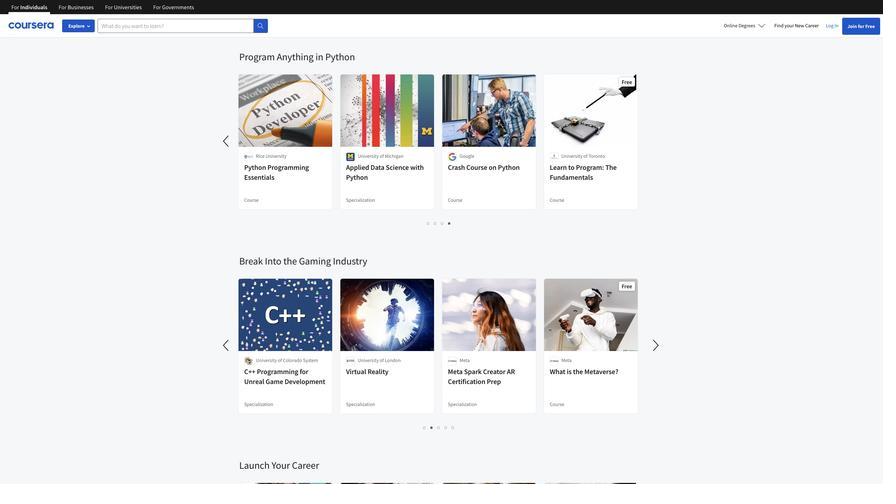 Task type: describe. For each thing, give the bounding box(es) containing it.
unreal
[[244, 378, 265, 387]]

meta for is
[[562, 358, 572, 364]]

for governments
[[153, 4, 194, 11]]

list inside "break into the gaming industry carousel" element
[[239, 424, 639, 432]]

virtual
[[346, 368, 367, 377]]

launch
[[239, 460, 270, 472]]

for for businesses
[[59, 4, 67, 11]]

2 for bottommost 4 button
[[431, 425, 434, 432]]

online degrees
[[725, 22, 756, 29]]

anything
[[277, 50, 314, 63]]

program
[[239, 50, 275, 63]]

of left london
[[380, 358, 384, 364]]

5 button
[[450, 424, 457, 432]]

your
[[785, 22, 795, 29]]

course for crash course on python
[[448, 197, 463, 204]]

log in link
[[823, 21, 843, 30]]

log
[[827, 22, 834, 29]]

join for free
[[848, 23, 876, 29]]

explore button
[[62, 20, 95, 32]]

find
[[775, 22, 784, 29]]

programming for into
[[257, 368, 299, 377]]

on
[[489, 163, 497, 172]]

1 for 1 button within the program anything in python carousel element
[[427, 220, 430, 227]]

for inside join for free link
[[859, 23, 865, 29]]

4 for bottommost 4 button
[[445, 425, 448, 432]]

c++
[[244, 368, 256, 377]]

online
[[725, 22, 738, 29]]

ar
[[507, 368, 515, 377]]

toronto
[[589, 153, 606, 160]]

the for metaverse?
[[574, 368, 584, 377]]

the for gaming
[[284, 255, 297, 268]]

google
[[460, 153, 475, 160]]

rice university
[[256, 153, 287, 160]]

industry
[[333, 255, 368, 268]]

5
[[452, 425, 455, 432]]

program anything in python carousel element
[[0, 29, 644, 234]]

university of toronto
[[562, 153, 606, 160]]

colorado
[[283, 358, 302, 364]]

crash
[[448, 163, 465, 172]]

2 button for bottommost 4 button
[[429, 424, 436, 432]]

python inside applied data science with python
[[346, 173, 368, 182]]

university of colorado system
[[256, 358, 318, 364]]

fundamentals
[[550, 173, 594, 182]]

university right rice
[[266, 153, 287, 160]]

for for universities
[[105, 4, 113, 11]]

break into the gaming industry carousel element
[[218, 234, 665, 438]]

break
[[239, 255, 263, 268]]

of for science
[[380, 153, 384, 160]]

3 button for 2 button corresponding to topmost 4 button
[[439, 220, 446, 228]]

prep
[[487, 378, 501, 387]]

free for break into the gaming industry
[[622, 283, 633, 290]]

university of colorado system image
[[244, 357, 253, 366]]

find your new career link
[[772, 21, 823, 30]]

python right on
[[498, 163, 520, 172]]

course for python programming essentials
[[244, 197, 259, 204]]

degrees
[[739, 22, 756, 29]]

essentials
[[244, 173, 275, 182]]

log in
[[827, 22, 839, 29]]

course down the google
[[467, 163, 488, 172]]

explore and create internet of things carousel element
[[0, 0, 644, 29]]

rice university image
[[244, 153, 253, 162]]

specialization for meta spark creator ar certification prep
[[448, 402, 477, 408]]

london
[[385, 358, 401, 364]]

program anything in python
[[239, 50, 355, 63]]

university of toronto image
[[550, 153, 559, 162]]

specialization for c++ programming for unreal game development
[[244, 402, 274, 408]]

university for applied data science with python
[[358, 153, 379, 160]]

spark
[[464, 368, 482, 377]]

free for program anything in python
[[622, 79, 633, 86]]

in
[[316, 50, 324, 63]]

3 for 3 button related to 2 button for bottommost 4 button
[[438, 425, 441, 432]]

is
[[567, 368, 572, 377]]

banner navigation
[[6, 0, 200, 14]]

university for learn to program: the fundamentals
[[562, 153, 583, 160]]

what
[[550, 368, 566, 377]]

list inside program anything in python carousel element
[[239, 220, 639, 228]]

meta social media marketing professional certificate by meta, image
[[239, 484, 333, 485]]

game
[[266, 378, 283, 387]]

your
[[272, 460, 290, 472]]

rice
[[256, 153, 265, 160]]

1 vertical spatial 4 button
[[443, 424, 450, 432]]

What do you want to learn? text field
[[98, 19, 254, 33]]

meta image for meta spark creator ar certification prep
[[448, 357, 457, 366]]

c++ programming for unreal game development
[[244, 368, 326, 387]]



Task type: vqa. For each thing, say whether or not it's contained in the screenshot.
Programming to the top
yes



Task type: locate. For each thing, give the bounding box(es) containing it.
university of michigan
[[358, 153, 404, 160]]

for for individuals
[[11, 4, 19, 11]]

previous slide image inside "break into the gaming industry carousel" element
[[218, 337, 235, 355]]

1 horizontal spatial meta image
[[550, 357, 559, 366]]

for left individuals
[[11, 4, 19, 11]]

the right the into
[[284, 255, 297, 268]]

universities
[[114, 4, 142, 11]]

0 horizontal spatial for
[[300, 368, 309, 377]]

0 vertical spatial 4 button
[[446, 220, 453, 228]]

3 button
[[439, 220, 446, 228], [436, 424, 443, 432]]

previous slide image for break into the gaming industry
[[218, 337, 235, 355]]

break into the gaming industry
[[239, 255, 368, 268]]

1 inside program anything in python carousel element
[[427, 220, 430, 227]]

course down what
[[550, 402, 565, 408]]

3 for 3 button related to 2 button corresponding to topmost 4 button
[[441, 220, 444, 227]]

free inside "break into the gaming industry carousel" element
[[622, 283, 633, 290]]

crash course on python
[[448, 163, 520, 172]]

system
[[303, 358, 318, 364]]

4 inside "break into the gaming industry carousel" element
[[445, 425, 448, 432]]

of for for
[[278, 358, 282, 364]]

3 inside "break into the gaming industry carousel" element
[[438, 425, 441, 432]]

1 horizontal spatial for
[[859, 23, 865, 29]]

online degrees button
[[719, 18, 772, 33]]

0 vertical spatial 1 button
[[425, 220, 432, 228]]

course for what is the metaverse?
[[550, 402, 565, 408]]

to
[[569, 163, 575, 172]]

reality
[[368, 368, 389, 377]]

free inside program anything in python carousel element
[[622, 79, 633, 86]]

individuals
[[20, 4, 47, 11]]

python down applied at left top
[[346, 173, 368, 182]]

university of london image
[[346, 357, 355, 366]]

specialization down applied at left top
[[346, 197, 376, 204]]

google image
[[448, 153, 457, 162]]

0 horizontal spatial 2
[[431, 425, 434, 432]]

meta inside the meta spark creator ar certification prep
[[448, 368, 463, 377]]

data
[[371, 163, 385, 172]]

launch your career carousel element
[[236, 438, 884, 485]]

specialization down unreal
[[244, 402, 274, 408]]

career right your
[[292, 460, 319, 472]]

specialization down certification
[[448, 402, 477, 408]]

0 vertical spatial 3
[[441, 220, 444, 227]]

1
[[427, 220, 430, 227], [424, 425, 426, 432]]

1 vertical spatial 2 button
[[429, 424, 436, 432]]

3
[[441, 220, 444, 227], [438, 425, 441, 432]]

2 inside "break into the gaming industry carousel" element
[[431, 425, 434, 432]]

meta
[[460, 358, 470, 364], [562, 358, 572, 364], [448, 368, 463, 377]]

3 for from the left
[[105, 4, 113, 11]]

4 for topmost 4 button
[[449, 220, 451, 227]]

0 horizontal spatial career
[[292, 460, 319, 472]]

of left colorado
[[278, 358, 282, 364]]

specialization inside program anything in python carousel element
[[346, 197, 376, 204]]

university right university of colorado system image
[[256, 358, 277, 364]]

for universities
[[105, 4, 142, 11]]

1 vertical spatial previous slide image
[[218, 337, 235, 355]]

0 horizontal spatial 4
[[445, 425, 448, 432]]

meta for spark
[[460, 358, 470, 364]]

1 vertical spatial 1 button
[[422, 424, 429, 432]]

1 vertical spatial 4
[[445, 425, 448, 432]]

the
[[606, 163, 617, 172]]

previous slide image
[[218, 133, 235, 150], [218, 337, 235, 355]]

course
[[467, 163, 488, 172], [244, 197, 259, 204], [448, 197, 463, 204], [550, 197, 565, 204], [550, 402, 565, 408]]

for
[[11, 4, 19, 11], [59, 4, 67, 11], [105, 4, 113, 11], [153, 4, 161, 11]]

next slide image
[[648, 337, 665, 355]]

new
[[796, 22, 805, 29]]

0 horizontal spatial the
[[284, 255, 297, 268]]

1 horizontal spatial 2
[[434, 220, 437, 227]]

career
[[806, 22, 820, 29], [292, 460, 319, 472]]

of up data
[[380, 153, 384, 160]]

1 horizontal spatial 4
[[449, 220, 451, 227]]

2 list from the top
[[239, 220, 639, 228]]

0 vertical spatial programming
[[268, 163, 309, 172]]

1 meta image from the left
[[448, 357, 457, 366]]

applied data science with python
[[346, 163, 424, 182]]

specialization for virtual reality
[[346, 402, 376, 408]]

1 vertical spatial list
[[239, 220, 639, 228]]

0 vertical spatial the
[[284, 255, 297, 268]]

1 for 1 button related to 2 button for bottommost 4 button
[[424, 425, 426, 432]]

join for free link
[[843, 18, 881, 35]]

university for virtual reality
[[358, 358, 379, 364]]

programming for anything
[[268, 163, 309, 172]]

previous slide image for program anything in python
[[218, 133, 235, 150]]

into
[[265, 255, 282, 268]]

university of michigan image
[[346, 153, 355, 162]]

1 button for 2 button corresponding to topmost 4 button
[[425, 220, 432, 228]]

2 vertical spatial list
[[239, 424, 639, 432]]

for
[[859, 23, 865, 29], [300, 368, 309, 377]]

2 for from the left
[[59, 4, 67, 11]]

1 vertical spatial career
[[292, 460, 319, 472]]

for individuals
[[11, 4, 47, 11]]

1 horizontal spatial 3
[[441, 220, 444, 227]]

4 inside program anything in python carousel element
[[449, 220, 451, 227]]

0 horizontal spatial meta image
[[448, 357, 457, 366]]

for left businesses
[[59, 4, 67, 11]]

3 list from the top
[[239, 424, 639, 432]]

4 for from the left
[[153, 4, 161, 11]]

1 button
[[425, 220, 432, 228], [422, 424, 429, 432]]

virtual reality
[[346, 368, 389, 377]]

ibm data science professional certificate by ibm, image
[[443, 484, 537, 485]]

for businesses
[[59, 4, 94, 11]]

university
[[266, 153, 287, 160], [358, 153, 379, 160], [562, 153, 583, 160], [256, 358, 277, 364], [358, 358, 379, 364]]

2 vertical spatial free
[[622, 283, 633, 290]]

university up data
[[358, 153, 379, 160]]

creator
[[484, 368, 506, 377]]

1 previous slide image from the top
[[218, 133, 235, 150]]

1 horizontal spatial 1
[[427, 220, 430, 227]]

course down essentials
[[244, 197, 259, 204]]

michigan
[[385, 153, 404, 160]]

metaverse?
[[585, 368, 619, 377]]

1 list from the top
[[239, 15, 639, 23]]

1 horizontal spatial career
[[806, 22, 820, 29]]

0 vertical spatial 4
[[449, 220, 451, 227]]

1 inside "break into the gaming industry carousel" element
[[424, 425, 426, 432]]

previous slide image inside program anything in python carousel element
[[218, 133, 235, 150]]

learn
[[550, 163, 567, 172]]

for left universities
[[105, 4, 113, 11]]

2 button
[[432, 220, 439, 228], [429, 424, 436, 432]]

meta up spark on the right of the page
[[460, 358, 470, 364]]

meta spark creator ar certification prep
[[448, 368, 515, 387]]

1 button for 2 button for bottommost 4 button
[[422, 424, 429, 432]]

meta up certification
[[448, 368, 463, 377]]

explore
[[68, 23, 85, 29]]

1 button inside program anything in python carousel element
[[425, 220, 432, 228]]

programming inside c++ programming for unreal game development
[[257, 368, 299, 377]]

university up to
[[562, 153, 583, 160]]

for inside c++ programming for unreal game development
[[300, 368, 309, 377]]

of
[[380, 153, 384, 160], [584, 153, 588, 160], [278, 358, 282, 364], [380, 358, 384, 364]]

meta image up what
[[550, 357, 559, 366]]

2 for topmost 4 button
[[434, 220, 437, 227]]

3 inside program anything in python carousel element
[[441, 220, 444, 227]]

course down crash
[[448, 197, 463, 204]]

development
[[285, 378, 326, 387]]

businesses
[[68, 4, 94, 11]]

2 meta image from the left
[[550, 357, 559, 366]]

list
[[239, 15, 639, 23], [239, 220, 639, 228], [239, 424, 639, 432]]

university for c++ programming for unreal game development
[[256, 358, 277, 364]]

specialization down the virtual
[[346, 402, 376, 408]]

0 vertical spatial previous slide image
[[218, 133, 235, 150]]

applied
[[346, 163, 370, 172]]

2 inside program anything in python carousel element
[[434, 220, 437, 227]]

meta image up certification
[[448, 357, 457, 366]]

0 vertical spatial 2 button
[[432, 220, 439, 228]]

specialization
[[346, 197, 376, 204], [244, 402, 274, 408], [346, 402, 376, 408], [448, 402, 477, 408]]

programming down rice university
[[268, 163, 309, 172]]

0 vertical spatial career
[[806, 22, 820, 29]]

1 vertical spatial 3
[[438, 425, 441, 432]]

career right new
[[806, 22, 820, 29]]

certification
[[448, 378, 486, 387]]

0 vertical spatial 3 button
[[439, 220, 446, 228]]

4 button
[[446, 220, 453, 228], [443, 424, 450, 432]]

what is the metaverse?
[[550, 368, 619, 377]]

coursera image
[[9, 20, 54, 31]]

join
[[848, 23, 858, 29]]

meta image for what is the metaverse?
[[550, 357, 559, 366]]

course inside "break into the gaming industry carousel" element
[[550, 402, 565, 408]]

free
[[866, 23, 876, 29], [622, 79, 633, 86], [622, 283, 633, 290]]

1 vertical spatial free
[[622, 79, 633, 86]]

2 button for topmost 4 button
[[432, 220, 439, 228]]

1 vertical spatial for
[[300, 368, 309, 377]]

for up development
[[300, 368, 309, 377]]

0 vertical spatial 2
[[434, 220, 437, 227]]

google project management: professional certificate by google, image
[[341, 484, 435, 485]]

None search field
[[98, 19, 268, 33]]

programming
[[268, 163, 309, 172], [257, 368, 299, 377]]

university of london
[[358, 358, 401, 364]]

meta up is
[[562, 358, 572, 364]]

2
[[434, 220, 437, 227], [431, 425, 434, 432]]

1 vertical spatial programming
[[257, 368, 299, 377]]

0 horizontal spatial 3
[[438, 425, 441, 432]]

the right is
[[574, 368, 584, 377]]

1 vertical spatial 2
[[431, 425, 434, 432]]

0 vertical spatial for
[[859, 23, 865, 29]]

course down fundamentals
[[550, 197, 565, 204]]

python inside python programming essentials
[[244, 163, 266, 172]]

with
[[411, 163, 424, 172]]

0 vertical spatial 1
[[427, 220, 430, 227]]

university up virtual reality
[[358, 358, 379, 364]]

science
[[386, 163, 409, 172]]

meta image
[[448, 357, 457, 366], [550, 357, 559, 366]]

in
[[835, 22, 839, 29]]

governments
[[162, 4, 194, 11]]

launch your career
[[239, 460, 319, 472]]

python up essentials
[[244, 163, 266, 172]]

python programming essentials
[[244, 163, 309, 182]]

list inside explore and create internet of things carousel element
[[239, 15, 639, 23]]

programming up game
[[257, 368, 299, 377]]

for right join
[[859, 23, 865, 29]]

2 previous slide image from the top
[[218, 337, 235, 355]]

0 vertical spatial free
[[866, 23, 876, 29]]

of left toronto
[[584, 153, 588, 160]]

for left the governments
[[153, 4, 161, 11]]

google ux design professional certificate by google, image
[[545, 484, 639, 485]]

0 vertical spatial list
[[239, 15, 639, 23]]

find your new career
[[775, 22, 820, 29]]

for for governments
[[153, 4, 161, 11]]

1 horizontal spatial the
[[574, 368, 584, 377]]

gaming
[[299, 255, 331, 268]]

python
[[326, 50, 355, 63], [244, 163, 266, 172], [498, 163, 520, 172], [346, 173, 368, 182]]

1 vertical spatial 1
[[424, 425, 426, 432]]

learn to program: the fundamentals
[[550, 163, 617, 182]]

course for learn to program: the fundamentals
[[550, 197, 565, 204]]

programming inside python programming essentials
[[268, 163, 309, 172]]

python right in
[[326, 50, 355, 63]]

of for program:
[[584, 153, 588, 160]]

program:
[[576, 163, 605, 172]]

0 horizontal spatial 1
[[424, 425, 426, 432]]

1 vertical spatial the
[[574, 368, 584, 377]]

3 button for 2 button for bottommost 4 button
[[436, 424, 443, 432]]

1 for from the left
[[11, 4, 19, 11]]

1 vertical spatial 3 button
[[436, 424, 443, 432]]

4
[[449, 220, 451, 227], [445, 425, 448, 432]]

specialization for applied data science with python
[[346, 197, 376, 204]]

the
[[284, 255, 297, 268], [574, 368, 584, 377]]



